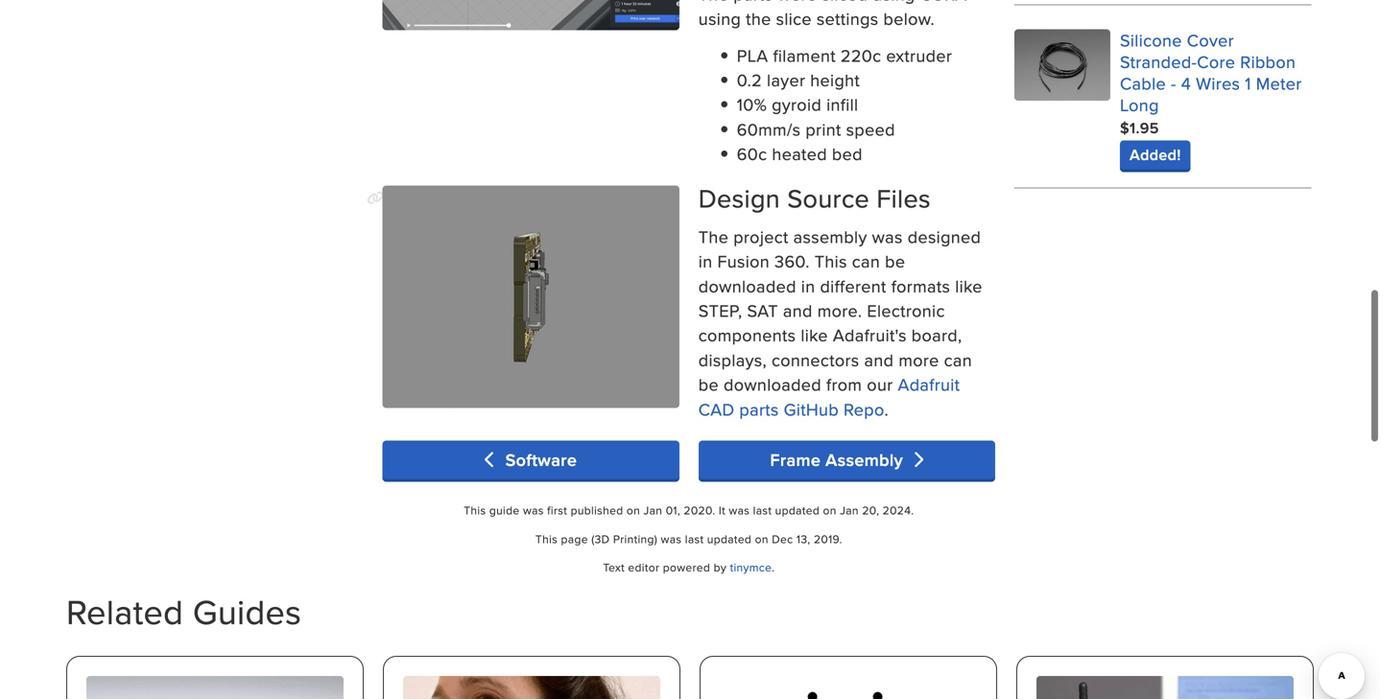 Task type: describe. For each thing, give the bounding box(es) containing it.
the for using
[[699, 0, 729, 6]]

ribbon
[[1240, 49, 1296, 74]]

meter
[[1256, 71, 1302, 95]]

0 horizontal spatial using
[[699, 6, 741, 31]]

cura
[[920, 0, 967, 6]]

adafruit's
[[833, 323, 907, 348]]

was right it
[[729, 503, 750, 519]]

board,
[[912, 323, 962, 348]]

sliced
[[822, 0, 868, 6]]

tinymce link
[[730, 560, 772, 576]]

the for fusion
[[699, 224, 729, 249]]

speed
[[846, 117, 895, 142]]

1 horizontal spatial in
[[801, 274, 815, 298]]

components
[[699, 323, 796, 348]]

0 horizontal spatial on
[[627, 503, 640, 519]]

60c
[[737, 142, 767, 166]]

wires
[[1196, 71, 1240, 95]]

long
[[1120, 92, 1159, 117]]

1 horizontal spatial using
[[873, 0, 915, 6]]

frame assembly
[[770, 448, 908, 473]]

page
[[561, 531, 588, 547]]

guides
[[193, 588, 302, 637]]

0 vertical spatial downloaded
[[699, 274, 796, 298]]

design source files
[[699, 180, 931, 217]]

pla filament 220c extruder 0.2 layer height 10% gyroid infill 60mm/s print speed 60c heated bed
[[737, 43, 952, 166]]

assembly
[[793, 224, 867, 249]]

was down 01,
[[661, 531, 682, 547]]

dec
[[772, 531, 793, 547]]

our
[[867, 373, 893, 397]]

1 vertical spatial and
[[864, 348, 894, 372]]

were
[[778, 0, 817, 6]]

this page (3d printing) was last updated on dec 13, 2019.
[[535, 531, 842, 547]]

1 horizontal spatial on
[[755, 531, 769, 547]]

silicone cover stranded-core ribbon cable - 4 wires 1 meter long link
[[1120, 28, 1302, 117]]

0 vertical spatial .
[[885, 397, 889, 422]]

0 horizontal spatial last
[[685, 531, 704, 547]]

software link
[[382, 441, 679, 480]]

2024.
[[883, 503, 914, 519]]

adafruit cad parts github repo
[[699, 373, 960, 422]]

chevron right image
[[908, 452, 924, 469]]

from
[[826, 373, 862, 397]]

(3d
[[592, 531, 610, 547]]

extruder
[[886, 43, 952, 67]]

height
[[810, 68, 860, 92]]

related guides
[[66, 588, 302, 637]]

1 vertical spatial can
[[944, 348, 972, 372]]

0 horizontal spatial updated
[[707, 531, 752, 547]]

files
[[877, 180, 931, 217]]

pla
[[737, 43, 768, 67]]

settings
[[817, 6, 879, 31]]

guide
[[489, 503, 520, 519]]

designed
[[908, 224, 981, 249]]

stranded-
[[1120, 49, 1197, 74]]

this for this guide was first published on jan 01, 2020. it was last updated on jan 20, 2024.
[[464, 503, 486, 519]]

printing)
[[613, 531, 658, 547]]

connectors
[[772, 348, 860, 372]]

chevron left image
[[485, 452, 501, 469]]

the project assembly was designed in fusion 360. this can be downloaded in different formats like step, sat and more. electronic components like adafruit's board, displays, connectors and more can be downloaded from our
[[699, 224, 983, 397]]

text editor powered by tinymce .
[[603, 560, 775, 576]]

adafruit
[[898, 373, 960, 397]]

01,
[[666, 503, 681, 519]]

below.
[[884, 6, 935, 31]]

source
[[787, 180, 870, 217]]

assembly
[[826, 448, 903, 473]]

0 vertical spatial updated
[[775, 503, 820, 519]]

0 vertical spatial can
[[852, 249, 880, 274]]

silicone cover stranded-core ribbon cable - 4 wires 1 meter long $1.95 added!
[[1120, 28, 1302, 166]]

20,
[[862, 503, 879, 519]]

more
[[899, 348, 939, 372]]

220c
[[841, 43, 882, 67]]

parts inside 'adafruit cad parts github repo'
[[739, 397, 779, 422]]

displays,
[[699, 348, 767, 372]]

13,
[[797, 531, 811, 547]]

1 jan from the left
[[644, 503, 663, 519]]

powered
[[663, 560, 710, 576]]

text
[[603, 560, 625, 576]]

adafruit cad parts github repo link
[[699, 373, 960, 422]]

1 horizontal spatial like
[[955, 274, 983, 298]]

this guide was first published on jan 01, 2020. it was last updated on jan 20, 2024.
[[464, 503, 914, 519]]



Task type: locate. For each thing, give the bounding box(es) containing it.
the up fusion
[[699, 224, 729, 249]]

0 vertical spatial parts
[[734, 0, 773, 6]]

1
[[1245, 71, 1251, 95]]

1 horizontal spatial and
[[864, 348, 894, 372]]

step,
[[699, 298, 742, 323]]

downloaded up the github
[[724, 373, 822, 397]]

updated up 13,
[[775, 503, 820, 519]]

formats
[[891, 274, 950, 298]]

0 vertical spatial last
[[753, 503, 772, 519]]

last right it
[[753, 503, 772, 519]]

0 horizontal spatial in
[[699, 249, 713, 274]]

design
[[699, 180, 780, 217]]

added! link
[[1120, 140, 1191, 169]]

like right formats
[[955, 274, 983, 298]]

the
[[746, 6, 771, 31]]

software
[[501, 448, 577, 473]]

2 horizontal spatial on
[[823, 503, 837, 519]]

using
[[873, 0, 915, 6], [699, 6, 741, 31]]

0 vertical spatial like
[[955, 274, 983, 298]]

downloaded
[[699, 274, 796, 298], [724, 373, 822, 397]]

1 vertical spatial be
[[699, 373, 719, 397]]

electronic
[[867, 298, 945, 323]]

4
[[1181, 71, 1191, 95]]

0 horizontal spatial like
[[801, 323, 828, 348]]

downloaded down fusion
[[699, 274, 796, 298]]

parts up the
[[734, 0, 773, 6]]

0 horizontal spatial jan
[[644, 503, 663, 519]]

0 horizontal spatial can
[[852, 249, 880, 274]]

in
[[699, 249, 713, 274], [801, 274, 815, 298]]

fusion
[[717, 249, 770, 274]]

10%
[[737, 92, 767, 117]]

1 vertical spatial last
[[685, 531, 704, 547]]

0 vertical spatial be
[[885, 249, 906, 274]]

updated down it
[[707, 531, 752, 547]]

jan left 20,
[[840, 503, 859, 519]]

added!
[[1130, 143, 1181, 166]]

cable
[[1120, 71, 1166, 95]]

. down the "our"
[[885, 397, 889, 422]]

60mm/s
[[737, 117, 801, 142]]

gyroid
[[772, 92, 822, 117]]

repo
[[844, 397, 885, 422]]

1 horizontal spatial can
[[944, 348, 972, 372]]

core
[[1197, 49, 1236, 74]]

2 the from the top
[[699, 224, 729, 249]]

and right sat
[[783, 298, 813, 323]]

frame assembly link
[[699, 441, 996, 480]]

the left were
[[699, 0, 729, 6]]

last
[[753, 503, 772, 519], [685, 531, 704, 547]]

heated
[[772, 142, 827, 166]]

it
[[719, 503, 726, 519]]

0 horizontal spatial .
[[772, 560, 775, 576]]

jan
[[644, 503, 663, 519], [840, 503, 859, 519]]

and
[[783, 298, 813, 323], [864, 348, 894, 372]]

2019.
[[814, 531, 842, 547]]

infill
[[826, 92, 858, 117]]

this for this page (3d printing) was last updated on dec 13, 2019.
[[535, 531, 558, 547]]

this left 'page'
[[535, 531, 558, 547]]

be up cad
[[699, 373, 719, 397]]

can down board,
[[944, 348, 972, 372]]

1 vertical spatial downloaded
[[724, 373, 822, 397]]

1 the from the top
[[699, 0, 729, 6]]

filament
[[773, 43, 836, 67]]

the inside the project assembly was designed in fusion 360. this can be downloaded in different formats like step, sat and more. electronic components like adafruit's board, displays, connectors and more can be downloaded from our
[[699, 224, 729, 249]]

can
[[852, 249, 880, 274], [944, 348, 972, 372]]

this
[[464, 503, 486, 519], [535, 531, 558, 547]]

1 vertical spatial parts
[[739, 397, 779, 422]]

1 vertical spatial .
[[772, 560, 775, 576]]

1 vertical spatial updated
[[707, 531, 752, 547]]

0 horizontal spatial and
[[783, 298, 813, 323]]

last down 2020.
[[685, 531, 704, 547]]

360. this
[[775, 249, 847, 274]]

sat
[[747, 298, 778, 323]]

on
[[627, 503, 640, 519], [823, 503, 837, 519], [755, 531, 769, 547]]

in left fusion
[[699, 249, 713, 274]]

silicone
[[1120, 28, 1182, 52]]

-
[[1171, 71, 1177, 95]]

github
[[784, 397, 839, 422]]

0 horizontal spatial this
[[464, 503, 486, 519]]

on up printing)
[[627, 503, 640, 519]]

was down files on the top
[[872, 224, 903, 249]]

using up the below.
[[873, 0, 915, 6]]

1 horizontal spatial jan
[[840, 503, 859, 519]]

layer
[[767, 68, 806, 92]]

and up the "our"
[[864, 348, 894, 372]]

0 vertical spatial and
[[783, 298, 813, 323]]

0 vertical spatial this
[[464, 503, 486, 519]]

. down dec
[[772, 560, 775, 576]]

like up connectors at right
[[801, 323, 828, 348]]

by
[[714, 560, 727, 576]]

cover
[[1187, 28, 1234, 52]]

be
[[885, 249, 906, 274], [699, 373, 719, 397]]

page content region
[[367, 0, 996, 588], [367, 0, 996, 422]]

the inside the parts were sliced using cura using the slice settings below.
[[699, 0, 729, 6]]

1 vertical spatial the
[[699, 224, 729, 249]]

was
[[872, 224, 903, 249], [523, 503, 544, 519], [729, 503, 750, 519], [661, 531, 682, 547]]

more.
[[818, 298, 862, 323]]

1 horizontal spatial .
[[885, 397, 889, 422]]

was left first
[[523, 503, 544, 519]]

link image
[[367, 191, 384, 205]]

tinymce
[[730, 560, 772, 576]]

published
[[571, 503, 623, 519]]

1 horizontal spatial last
[[753, 503, 772, 519]]

can up different
[[852, 249, 880, 274]]

different
[[820, 274, 887, 298]]

parts
[[734, 0, 773, 6], [739, 397, 779, 422]]

2020.
[[684, 503, 715, 519]]

parts right cad
[[739, 397, 779, 422]]

the parts were sliced using cura using the slice settings below.
[[699, 0, 967, 31]]

print
[[806, 117, 841, 142]]

1 vertical spatial like
[[801, 323, 828, 348]]

frame
[[770, 448, 821, 473]]

bed
[[832, 142, 863, 166]]

on left dec
[[755, 531, 769, 547]]

0.2
[[737, 68, 762, 92]]

0 horizontal spatial be
[[699, 373, 719, 397]]

cad
[[699, 397, 735, 422]]

1 horizontal spatial this
[[535, 531, 558, 547]]

slice
[[776, 6, 812, 31]]

1 vertical spatial this
[[535, 531, 558, 547]]

2 jan from the left
[[840, 503, 859, 519]]

editor
[[628, 560, 660, 576]]

project
[[734, 224, 789, 249]]

updated
[[775, 503, 820, 519], [707, 531, 752, 547]]

related
[[66, 588, 184, 637]]

first
[[547, 503, 567, 519]]

0 vertical spatial the
[[699, 0, 729, 6]]

1 horizontal spatial updated
[[775, 503, 820, 519]]

.
[[885, 397, 889, 422], [772, 560, 775, 576]]

using left the
[[699, 6, 741, 31]]

be up formats
[[885, 249, 906, 274]]

a coiled silicone cover stranded-core ribbon cable - 4 wires 1 meter long image
[[1015, 29, 1111, 101]]

this left guide
[[464, 503, 486, 519]]

in down 360. this
[[801, 274, 815, 298]]

was inside the project assembly was designed in fusion 360. this can be downloaded in different formats like step, sat and more. electronic components like adafruit's board, displays, connectors and more can be downloaded from our
[[872, 224, 903, 249]]

parts inside the parts were sliced using cura using the slice settings below.
[[734, 0, 773, 6]]

on up 2019.
[[823, 503, 837, 519]]

the
[[699, 0, 729, 6], [699, 224, 729, 249]]

1 horizontal spatial be
[[885, 249, 906, 274]]

jan left 01,
[[644, 503, 663, 519]]



Task type: vqa. For each thing, say whether or not it's contained in the screenshot.
but
no



